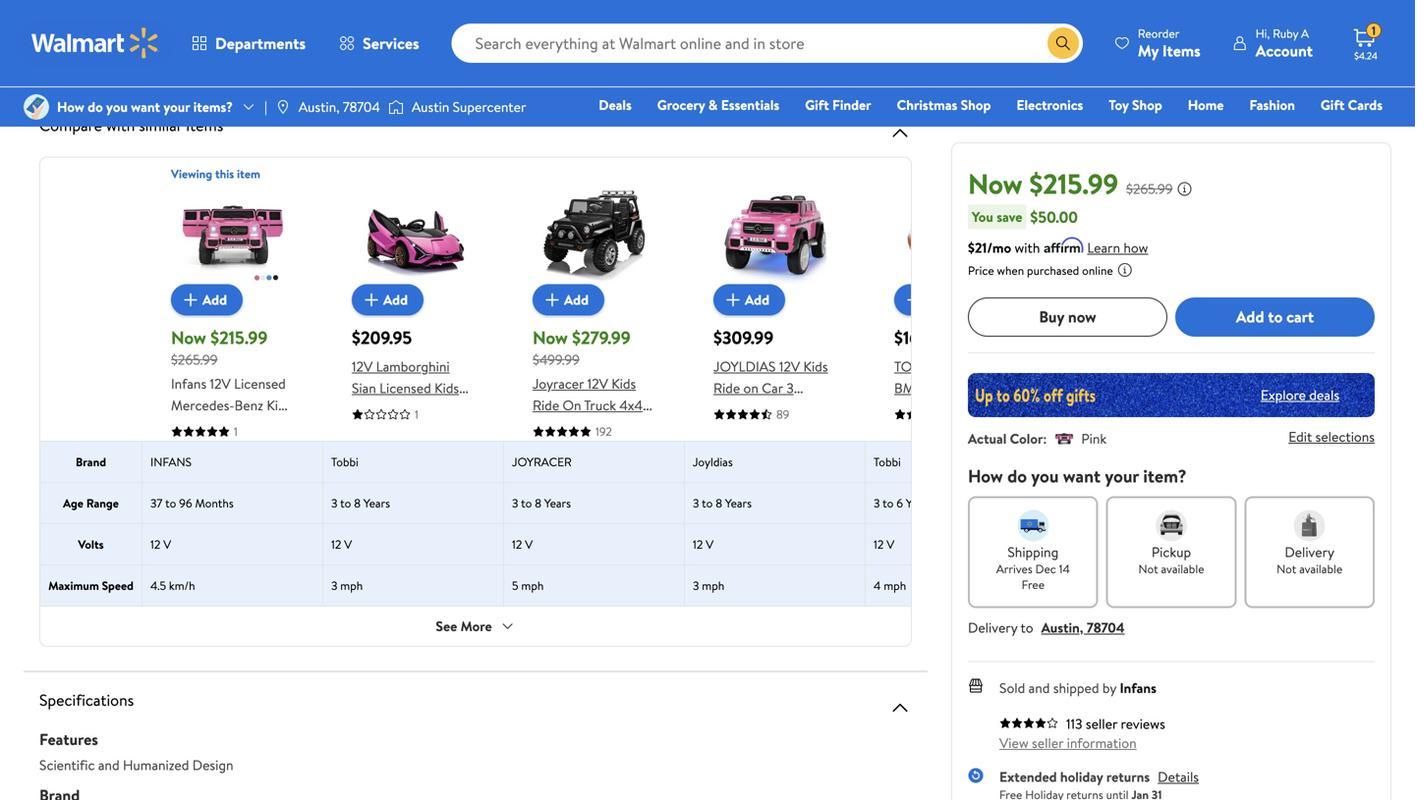 Task type: describe. For each thing, give the bounding box(es) containing it.
add button for joyldias
[[713, 285, 785, 316]]

reviews
[[1121, 715, 1165, 734]]

now
[[1068, 306, 1096, 328]]

affirm image
[[1044, 237, 1083, 253]]

now for now $215.99
[[968, 165, 1023, 203]]

$499.99
[[533, 350, 580, 370]]

with up price when purchased online
[[1015, 238, 1040, 257]]

my
[[1138, 40, 1159, 61]]

how for how do you want your items?
[[57, 97, 84, 116]]

grocery & essentials link
[[648, 94, 788, 115]]

view seller information link
[[999, 734, 1137, 753]]

we aim to show you accurate product information. manufacturers, suppliers and others provide what you see here, and we have not verified it. see our disclaimer
[[63, 32, 905, 72]]

on inside $309.99 joyldias 12v kids ride on car 3 speeds licensed mercedes-benz electric toy w/ bluetooth, remote control, led lights (pink)
[[744, 379, 759, 398]]

kids inside $309.99 joyldias 12v kids ride on car 3 speeds licensed mercedes-benz electric toy w/ bluetooth, remote control, led lights (pink)
[[803, 357, 828, 376]]

see more
[[436, 617, 492, 636]]

3 for 3rd 3 to 8 years cell from right
[[331, 495, 338, 512]]

electric inside now $279.99 $499.99 joyracer 12v kids ride on truck 4x4 car with 2 seater & remote control, 10ah battery powered electric ride on toys w/ 4*75w motor, bluetooth mp3 music, 4 wheels suspension, 3 speeds black
[[588, 483, 634, 502]]

5 v from the left
[[887, 537, 894, 553]]

ride down "joyracer"
[[533, 396, 559, 415]]

electric inside $309.99 joyldias 12v kids ride on car 3 speeds licensed mercedes-benz electric toy w/ bluetooth, remote control, led lights (pink)
[[713, 444, 759, 463]]

learn how button
[[1087, 238, 1148, 258]]

$21/mo
[[968, 238, 1011, 257]]

3 for 3 to 6 years cell
[[874, 495, 880, 512]]

now $279.99 $499.99 joyracer 12v kids ride on truck 4x4 car with 2 seater & remote control, 10ah battery powered electric ride on toys w/ 4*75w motor, bluetooth mp3 music, 4 wheels suspension, 3 speeds black
[[533, 326, 648, 631]]

actual color :
[[968, 429, 1047, 448]]

$209.95
[[352, 326, 412, 350]]

& inside grocery & essentials link
[[708, 95, 718, 114]]

4 v from the left
[[706, 537, 714, 553]]

extended holiday returns details
[[999, 768, 1199, 787]]

4 mph
[[874, 578, 906, 595]]

design
[[192, 756, 233, 775]]

row containing now $215.99
[[40, 166, 1227, 631]]

dec
[[1035, 561, 1056, 578]]

austin supercenter
[[412, 97, 526, 116]]

departments
[[215, 32, 306, 54]]

4.5
[[150, 578, 166, 595]]

you left see
[[664, 32, 686, 52]]

suppliers
[[462, 32, 514, 52]]

purchased
[[1027, 262, 1079, 279]]

edit selections
[[1289, 428, 1375, 447]]

3 for second 3 to 8 years cell from right
[[512, 495, 518, 512]]

others
[[542, 32, 580, 52]]

ride down bmw
[[894, 400, 921, 420]]

one
[[1232, 123, 1262, 142]]

remote inside $309.99 joyldias 12v kids ride on car 3 speeds licensed mercedes-benz electric toy w/ bluetooth, remote control, led lights (pink)
[[779, 465, 827, 485]]

walmart image
[[31, 28, 159, 59]]

4 12 v from the left
[[693, 537, 714, 553]]

2 v from the left
[[344, 537, 352, 553]]

3 inside now $279.99 $499.99 joyracer 12v kids ride on truck 4x4 car with 2 seater & remote control, 10ah battery powered electric ride on toys w/ 4*75w motor, bluetooth mp3 music, 4 wheels suspension, 3 speeds black
[[605, 591, 613, 610]]

ride inside $309.99 joyldias 12v kids ride on car 3 speeds licensed mercedes-benz electric toy w/ bluetooth, remote control, led lights (pink)
[[713, 379, 740, 398]]

intent image for pickup image
[[1156, 510, 1187, 542]]

edit selections button
[[1289, 428, 1375, 447]]

we
[[63, 32, 81, 52]]

kids inside $169.99 tobbi licensed bmw i8 12v kids ride on car, battery powered ride on toys with remote control, led lights, mp3, music, horn,spring suspension,orange
[[969, 379, 994, 398]]

(pink)
[[713, 509, 748, 528]]

save
[[997, 207, 1022, 226]]

grocery
[[657, 95, 705, 114]]

music, inside $169.99 tobbi licensed bmw i8 12v kids ride on car, battery powered ride on toys with remote control, led lights, mp3, music, horn,spring suspension,orange
[[928, 487, 966, 506]]

6
[[897, 495, 903, 512]]

remote inside $209.95 12v lamborghini sian licensed kids ride on car with remote control, pink car for girls toddlers
[[352, 422, 399, 441]]

5 12 v cell from the left
[[866, 525, 1047, 565]]

and right sold at the bottom right of page
[[1029, 679, 1050, 698]]

how do you want your item?
[[968, 464, 1187, 489]]

with left similar
[[106, 114, 135, 136]]

truck
[[584, 396, 616, 415]]

deals link
[[590, 94, 641, 115]]

infans
[[150, 454, 192, 471]]

8 for second 3 to 8 years cell from right
[[535, 495, 542, 512]]

now $279.99 group
[[533, 182, 656, 631]]

mph for 4 mph cell
[[884, 578, 906, 595]]

0 vertical spatial 78704
[[343, 97, 380, 116]]

4 12 from the left
[[693, 537, 703, 553]]

4 inside cell
[[874, 578, 881, 595]]

lamborghini
[[376, 357, 450, 376]]

see inside button
[[436, 617, 457, 636]]

maximum
[[48, 578, 99, 595]]

viewing this item
[[171, 166, 260, 182]]

add to cart button
[[1175, 298, 1375, 337]]

information.
[[290, 32, 365, 52]]

ride inside now $215.99 $265.99 infans 12v licensed mercedes-benz kids ride on car rc motorized vehicles w/ trunk pink
[[171, 418, 198, 437]]

explore
[[1261, 386, 1306, 405]]

fashion
[[1250, 95, 1295, 114]]

3 mph for 2nd 3 mph cell from right
[[331, 578, 363, 595]]

ride up 4*75w
[[533, 504, 559, 523]]

on left color
[[980, 422, 995, 441]]

buy
[[1039, 306, 1064, 328]]

add for $215.99
[[202, 290, 227, 310]]

range
[[86, 495, 119, 512]]

113 seller reviews
[[1066, 715, 1165, 734]]

sold
[[999, 679, 1025, 698]]

$215.99 for now $215.99
[[1029, 165, 1118, 203]]

maximum speed
[[48, 578, 134, 595]]

car inside $309.99 joyldias 12v kids ride on car 3 speeds licensed mercedes-benz electric toy w/ bluetooth, remote control, led lights (pink)
[[762, 379, 783, 398]]

reorder my items
[[1138, 25, 1201, 61]]

deals
[[599, 95, 632, 114]]

kids inside now $215.99 $265.99 infans 12v licensed mercedes-benz kids ride on car rc motorized vehicles w/ trunk pink
[[267, 396, 291, 415]]

our
[[88, 53, 108, 72]]

37
[[150, 495, 163, 512]]

|
[[264, 97, 267, 116]]

car down lamborghini
[[400, 400, 421, 420]]

4*75w
[[533, 526, 573, 545]]

reorder
[[1138, 25, 1180, 42]]

disclaimer
[[111, 53, 171, 72]]

joyldias 12v kids ride on car 3 speeds licensed mercedes-benz electric toy w/ bluetooth, remote control, led lights (pink) image
[[724, 182, 827, 285]]

want for items?
[[131, 97, 160, 116]]

1 12 v cell from the left
[[143, 525, 323, 565]]

mph for "5 mph" cell
[[521, 578, 544, 595]]

add left cart
[[1236, 306, 1264, 328]]

speeds inside $309.99 joyldias 12v kids ride on car 3 speeds licensed mercedes-benz electric toy w/ bluetooth, remote control, led lights (pink)
[[713, 400, 756, 420]]

113
[[1066, 715, 1083, 734]]

battery inside now $279.99 $499.99 joyracer 12v kids ride on truck 4x4 car with 2 seater & remote control, 10ah battery powered electric ride on toys w/ 4*75w motor, bluetooth mp3 music, 4 wheels suspension, 3 speeds black
[[565, 461, 610, 480]]

1 tobbi cell from the left
[[323, 442, 504, 483]]

to inside button
[[1268, 306, 1283, 328]]

available for pickup
[[1161, 561, 1204, 578]]

tobbi for 2nd tobbi cell from left
[[874, 454, 901, 471]]

actual
[[968, 429, 1007, 448]]

gift finder
[[805, 95, 871, 114]]

infans cell
[[143, 442, 323, 483]]

5 mph cell
[[504, 566, 685, 606]]

row containing age range
[[40, 483, 1227, 524]]

1 for $209.95
[[415, 406, 419, 423]]

what
[[632, 32, 661, 52]]

you down :
[[1031, 464, 1059, 489]]

maximum speed row header
[[40, 566, 143, 606]]

add to cart
[[1236, 306, 1314, 328]]

brand
[[76, 454, 106, 471]]

4 mph cell
[[866, 566, 1047, 606]]

explore deals link
[[1253, 378, 1347, 413]]

volts
[[78, 537, 104, 553]]

months
[[195, 495, 234, 512]]

seller for 113
[[1086, 715, 1118, 734]]

car,
[[943, 400, 967, 420]]

item?
[[1143, 464, 1187, 489]]

kids inside now $279.99 $499.99 joyracer 12v kids ride on truck 4x4 car with 2 seater & remote control, 10ah battery powered electric ride on toys w/ 4*75w motor, bluetooth mp3 music, 4 wheels suspension, 3 speeds black
[[612, 374, 636, 394]]

12v lamborghini sian licensed kids ride on car with remote control, pink car for girls toddlers image
[[363, 182, 465, 285]]

to inside cell
[[883, 495, 894, 512]]

and left others
[[517, 32, 539, 52]]

add to cart image for $309.99
[[721, 288, 745, 312]]

joyldias
[[713, 357, 776, 376]]

1 12 v from the left
[[150, 537, 171, 553]]

12v inside $209.95 12v lamborghini sian licensed kids ride on car with remote control, pink car for girls toddlers
[[352, 357, 373, 376]]

1 horizontal spatial $265.99
[[1126, 179, 1173, 199]]

one debit link
[[1223, 122, 1307, 143]]

mph for 2nd 3 mph cell from right
[[340, 578, 363, 595]]

37 to 96 months
[[150, 495, 234, 512]]

finder
[[832, 95, 871, 114]]

add to cart image for $169.99
[[902, 288, 926, 312]]

delivery not available
[[1277, 543, 1343, 578]]

w/ inside now $279.99 $499.99 joyracer 12v kids ride on truck 4x4 car with 2 seater & remote control, 10ah battery powered electric ride on toys w/ 4*75w motor, bluetooth mp3 music, 4 wheels suspension, 3 speeds black
[[610, 504, 625, 523]]

and inside features scientific and humanized design
[[98, 756, 120, 775]]

tobbi
[[894, 357, 933, 376]]

control, inside $169.99 tobbi licensed bmw i8 12v kids ride on car, battery powered ride on toys with remote control, led lights, mp3, music, horn,spring suspension,orange
[[894, 465, 944, 485]]

5 mph
[[512, 578, 544, 595]]

christmas
[[897, 95, 957, 114]]

4.1593 stars out of 5, based on 113 seller reviews element
[[999, 718, 1058, 729]]

car inside now $279.99 $499.99 joyracer 12v kids ride on truck 4x4 car with 2 seater & remote control, 10ah battery powered electric ride on toys w/ 4*75w motor, bluetooth mp3 music, 4 wheels suspension, 3 speeds black
[[533, 418, 554, 437]]

4.5 km/h cell
[[143, 566, 323, 606]]

& inside now $279.99 $499.99 joyracer 12v kids ride on truck 4x4 car with 2 seater & remote control, 10ah battery powered electric ride on toys w/ 4*75w motor, bluetooth mp3 music, 4 wheels suspension, 3 speeds black
[[638, 418, 648, 437]]

gift for finder
[[805, 95, 829, 114]]

with inside now $279.99 $499.99 joyracer 12v kids ride on truck 4x4 car with 2 seater & remote control, 10ah battery powered electric ride on toys w/ 4*75w motor, bluetooth mp3 music, 4 wheels suspension, 3 speeds black
[[557, 418, 583, 437]]

8 for 3rd 3 to 8 years cell from right
[[354, 495, 361, 512]]

rc
[[247, 418, 266, 437]]

 image for austin, 78704
[[275, 99, 291, 115]]

wheels
[[586, 569, 629, 588]]

w/ inside $309.99 joyldias 12v kids ride on car 3 speeds licensed mercedes-benz electric toy w/ bluetooth, remote control, led lights (pink)
[[786, 444, 801, 463]]

3 to 8 years for third 3 to 8 years cell from the left
[[693, 495, 752, 512]]

austin, 78704 button
[[1041, 618, 1125, 638]]

now for now $279.99 $499.99 joyracer 12v kids ride on truck 4x4 car with 2 seater & remote control, 10ah battery powered electric ride on toys w/ 4*75w motor, bluetooth mp3 music, 4 wheels suspension, 3 speeds black
[[533, 326, 568, 350]]

on down i8
[[924, 400, 939, 420]]

viewing
[[171, 166, 212, 182]]

on inside now $279.99 $499.99 joyracer 12v kids ride on truck 4x4 car with 2 seater & remote control, 10ah battery powered electric ride on toys w/ 4*75w motor, bluetooth mp3 music, 4 wheels suspension, 3 speeds black
[[563, 396, 581, 415]]

1 vertical spatial 78704
[[1087, 618, 1125, 638]]

registry
[[1156, 123, 1207, 142]]

austin
[[412, 97, 449, 116]]

car inside now $215.99 $265.99 infans 12v licensed mercedes-benz kids ride on car rc motorized vehicles w/ trunk pink
[[223, 418, 244, 437]]

37 to 96 months cell
[[143, 484, 323, 524]]

car left for
[[381, 444, 402, 463]]

pink inside $209.95 12v lamborghini sian licensed kids ride on car with remote control, pink car for girls toddlers
[[352, 444, 377, 463]]

remote inside now $279.99 $499.99 joyracer 12v kids ride on truck 4x4 car with 2 seater & remote control, 10ah battery powered electric ride on toys w/ 4*75w motor, bluetooth mp3 music, 4 wheels suspension, 3 speeds black
[[533, 439, 580, 458]]

led for $169.99
[[947, 465, 972, 485]]

delivery for to
[[968, 618, 1018, 638]]

and left we
[[746, 32, 767, 52]]

services
[[363, 32, 419, 54]]

12v inside now $215.99 $265.99 infans 12v licensed mercedes-benz kids ride on car rc motorized vehicles w/ trunk pink
[[210, 374, 231, 394]]

3 3 to 8 years cell from the left
[[685, 484, 866, 524]]

3 12 v cell from the left
[[504, 525, 685, 565]]

do for how do you want your items?
[[88, 97, 103, 116]]

hi, ruby a account
[[1256, 25, 1313, 61]]

control, inside $309.99 joyldias 12v kids ride on car 3 speeds licensed mercedes-benz electric toy w/ bluetooth, remote control, led lights (pink)
[[713, 487, 763, 506]]

led for $309.99
[[766, 487, 791, 506]]

mercedes- inside $309.99 joyldias 12v kids ride on car 3 speeds licensed mercedes-benz electric toy w/ bluetooth, remote control, led lights (pink)
[[713, 422, 777, 441]]

ruby
[[1273, 25, 1298, 42]]

benz inside $309.99 joyldias 12v kids ride on car 3 speeds licensed mercedes-benz electric toy w/ bluetooth, remote control, led lights (pink)
[[777, 422, 806, 441]]

with inside $209.95 12v lamborghini sian licensed kids ride on car with remote control, pink car for girls toddlers
[[425, 400, 450, 420]]

0 vertical spatial toy
[[1109, 95, 1129, 114]]

5 12 v from the left
[[874, 537, 894, 553]]



Task type: vqa. For each thing, say whether or not it's contained in the screenshot.
first 3 MPH Cell from the right "mph"
yes



Task type: locate. For each thing, give the bounding box(es) containing it.
add to cart image up $309.99
[[721, 288, 745, 312]]

0 vertical spatial 1
[[1372, 22, 1376, 39]]

2 horizontal spatial 1
[[1372, 22, 1376, 39]]

1 horizontal spatial 8
[[535, 495, 542, 512]]

1 vertical spatial your
[[1105, 464, 1139, 489]]

joyracer cell
[[504, 442, 685, 483]]

1 horizontal spatial gift
[[1321, 95, 1345, 114]]

add to cart image inside add button
[[721, 288, 745, 312]]

add up $209.95
[[383, 290, 408, 310]]

debit
[[1265, 123, 1299, 142]]

1 3 to 8 years cell from the left
[[323, 484, 504, 524]]

add for joyldias
[[745, 290, 770, 310]]

1 vertical spatial $265.99
[[171, 350, 218, 370]]

with inside $169.99 tobbi licensed bmw i8 12v kids ride on car, battery powered ride on toys with remote control, led lights, mp3, music, horn,spring suspension,orange
[[924, 444, 949, 463]]

kids up 4x4
[[612, 374, 636, 394]]

now inside now $215.99 $265.99 infans 12v licensed mercedes-benz kids ride on car rc motorized vehicles w/ trunk pink
[[171, 326, 206, 350]]

provide
[[584, 32, 629, 52]]

tobbi cell down 'sian'
[[323, 442, 504, 483]]

0 horizontal spatial shop
[[961, 95, 991, 114]]

add to cart image
[[721, 288, 745, 312], [902, 288, 926, 312]]

12v inside $169.99 tobbi licensed bmw i8 12v kids ride on car, battery powered ride on toys with remote control, led lights, mp3, music, horn,spring suspension,orange
[[945, 379, 966, 398]]

add to cart image for $279.99
[[541, 288, 564, 312]]

2 12 from the left
[[331, 537, 341, 553]]

to
[[110, 32, 122, 52], [1268, 306, 1283, 328], [165, 495, 176, 512], [340, 495, 351, 512], [521, 495, 532, 512], [702, 495, 713, 512], [883, 495, 894, 512], [1021, 618, 1034, 638]]

row containing maximum speed
[[40, 565, 1227, 606]]

$209.95 group
[[352, 182, 476, 485]]

toys up motor,
[[581, 504, 607, 523]]

battery right "10ah"
[[565, 461, 610, 480]]

seller for view
[[1032, 734, 1064, 753]]

with left the "2"
[[557, 418, 583, 437]]

your for items?
[[163, 97, 190, 116]]

$265.99 inside now $215.99 $265.99 infans 12v licensed mercedes-benz kids ride on car rc motorized vehicles w/ trunk pink
[[171, 350, 218, 370]]

add inside now $279.99 group
[[564, 290, 589, 310]]

now inside now $279.99 $499.99 joyracer 12v kids ride on truck 4x4 car with 2 seater & remote control, 10ah battery powered electric ride on toys w/ 4*75w motor, bluetooth mp3 music, 4 wheels suspension, 3 speeds black
[[533, 326, 568, 350]]

add button inside now $215.99 group
[[171, 285, 243, 316]]

account
[[1256, 40, 1313, 61]]

electric
[[713, 444, 759, 463], [588, 483, 634, 502]]

shipping arrives dec 14 free
[[996, 543, 1070, 593]]

1 vertical spatial benz
[[777, 422, 806, 441]]

3 to 6 years cell
[[866, 484, 1047, 524]]

3 to 8 years for 3rd 3 to 8 years cell from right
[[331, 495, 390, 512]]

2 tobbi from the left
[[874, 454, 901, 471]]

with up the girls
[[425, 400, 450, 420]]

motorized
[[171, 439, 232, 458]]

gift cards link
[[1312, 94, 1392, 115]]

0 horizontal spatial 8
[[354, 495, 361, 512]]

years down toddlers
[[364, 495, 390, 512]]

& right 'grocery'
[[708, 95, 718, 114]]

1 gift from the left
[[805, 95, 829, 114]]

ride down car,
[[950, 422, 976, 441]]

on up motorized
[[201, 418, 220, 437]]

licensed up the rc
[[234, 374, 286, 394]]

1 horizontal spatial tobbi cell
[[866, 442, 1047, 483]]

toys inside $169.99 tobbi licensed bmw i8 12v kids ride on car, battery powered ride on toys with remote control, led lights, mp3, music, horn,spring suspension,orange
[[894, 444, 920, 463]]

add to cart image inside now $215.99 group
[[179, 288, 202, 312]]

add
[[202, 290, 227, 310], [383, 290, 408, 310], [564, 290, 589, 310], [745, 290, 770, 310], [1236, 306, 1264, 328]]

w/ up motor,
[[610, 504, 625, 523]]

12v right joyldias on the right of the page
[[779, 357, 800, 376]]

12 v up "4.5"
[[150, 537, 171, 553]]

years right 6 at the bottom
[[906, 495, 933, 512]]

0 vertical spatial music,
[[928, 487, 966, 506]]

car left the rc
[[223, 418, 244, 437]]

12 v up 4 mph
[[874, 537, 894, 553]]

sian
[[352, 379, 376, 398]]

car up 89
[[762, 379, 783, 398]]

now $215.99
[[968, 165, 1118, 203]]

similar
[[139, 114, 182, 136]]

3 v from the left
[[525, 537, 533, 553]]

3 to 8 years for second 3 to 8 years cell from right
[[512, 495, 571, 512]]

0 horizontal spatial powered
[[533, 483, 585, 502]]

Search search field
[[452, 24, 1083, 63]]

0 horizontal spatial toys
[[581, 504, 607, 523]]

tobbi left for
[[331, 454, 359, 471]]

2 add button from the left
[[352, 285, 424, 316]]

add inside $309.99 group
[[745, 290, 770, 310]]

3 to 8 years down bluetooth,
[[693, 495, 752, 512]]

delivery inside the delivery not available
[[1285, 543, 1335, 562]]

12v inside $309.99 joyldias 12v kids ride on car 3 speeds licensed mercedes-benz electric toy w/ bluetooth, remote control, led lights (pink)
[[779, 357, 800, 376]]

0 vertical spatial do
[[88, 97, 103, 116]]

0 vertical spatial &
[[708, 95, 718, 114]]

to inside we aim to show you accurate product information. manufacturers, suppliers and others provide what you see here, and we have not verified it. see our disclaimer
[[110, 32, 122, 52]]

control,
[[402, 422, 452, 441], [583, 439, 633, 458], [894, 465, 944, 485], [713, 487, 763, 506]]

shop up registry link
[[1132, 95, 1162, 114]]

row
[[40, 166, 1227, 631], [40, 441, 1227, 483], [40, 483, 1227, 524], [40, 524, 1227, 565], [40, 565, 1227, 606]]

2 horizontal spatial now
[[968, 165, 1023, 203]]

girls
[[426, 444, 453, 463]]

infans 12v licensed mercedes-benz kids ride on car rc motorized vehicles w/ trunk pink image
[[182, 182, 284, 285]]

2 3 to 8 years from the left
[[512, 495, 571, 512]]

$21/mo with
[[968, 238, 1040, 257]]

you right show
[[159, 32, 181, 52]]

add to cart image up $499.99
[[541, 288, 564, 312]]

add button for $215.99
[[171, 285, 243, 316]]

powered inside now $279.99 $499.99 joyracer 12v kids ride on truck 4x4 car with 2 seater & remote control, 10ah battery powered electric ride on toys w/ 4*75w motor, bluetooth mp3 music, 4 wheels suspension, 3 speeds black
[[533, 483, 585, 502]]

$265.99 left learn more about strikethrough prices "image"
[[1126, 179, 1173, 199]]

you down see our disclaimer button
[[106, 97, 128, 116]]

control, down bluetooth,
[[713, 487, 763, 506]]

3 row from the top
[[40, 483, 1227, 524]]

1 vertical spatial battery
[[565, 461, 610, 480]]

1 add to cart image from the left
[[721, 288, 745, 312]]

licensed
[[936, 357, 988, 376], [234, 374, 286, 394], [379, 379, 431, 398], [759, 400, 811, 420]]

do for how do you want your item?
[[1007, 464, 1027, 489]]

available inside pickup not available
[[1161, 561, 1204, 578]]

remote inside $169.99 tobbi licensed bmw i8 12v kids ride on car, battery powered ride on toys with remote control, led lights, mp3, music, horn,spring suspension,orange
[[952, 444, 1000, 463]]

years for 3 to 6 years cell
[[906, 495, 933, 512]]

w/ inside now $215.99 $265.99 infans 12v licensed mercedes-benz kids ride on car rc motorized vehicles w/ trunk pink
[[171, 461, 186, 480]]

control, up "mp3,"
[[894, 465, 944, 485]]

0 horizontal spatial 3 mph cell
[[323, 566, 504, 606]]

4 12 v cell from the left
[[685, 525, 866, 565]]

lights,
[[975, 465, 1014, 485]]

0 horizontal spatial led
[[766, 487, 791, 506]]

now for now $215.99 $265.99 infans 12v licensed mercedes-benz kids ride on car rc motorized vehicles w/ trunk pink
[[171, 326, 206, 350]]

78704
[[343, 97, 380, 116], [1087, 618, 1125, 638]]

1 horizontal spatial battery
[[970, 400, 1015, 420]]

4 up suspension,
[[574, 569, 582, 588]]

0 horizontal spatial $215.99
[[210, 326, 268, 350]]

3 to 8 years
[[331, 495, 390, 512], [512, 495, 571, 512], [693, 495, 752, 512]]

manufacturers,
[[368, 32, 458, 52]]

departments button
[[175, 20, 322, 67]]

gift for cards
[[1321, 95, 1345, 114]]

1 horizontal spatial your
[[1105, 464, 1139, 489]]

want for item?
[[1063, 464, 1101, 489]]

how for how do you want your item?
[[968, 464, 1003, 489]]

features scientific and humanized design
[[39, 729, 233, 775]]

1 vertical spatial infans
[[1120, 679, 1157, 698]]

1 vertical spatial delivery
[[968, 618, 1018, 638]]

5 12 from the left
[[874, 537, 884, 553]]

1 up for
[[415, 406, 419, 423]]

v down toddlers
[[344, 537, 352, 553]]

1 shop from the left
[[961, 95, 991, 114]]

aim
[[85, 32, 106, 52]]

0 vertical spatial want
[[131, 97, 160, 116]]

1 not from the left
[[1139, 561, 1158, 578]]

vehicles
[[235, 439, 284, 458]]

a
[[1301, 25, 1309, 42]]

3 to 8 years down toddlers
[[331, 495, 390, 512]]

on up 4*75w
[[563, 504, 578, 523]]

ride inside $209.95 12v lamborghini sian licensed kids ride on car with remote control, pink car for girls toddlers
[[352, 400, 379, 420]]

shop for toy shop
[[1132, 95, 1162, 114]]

licensed up i8
[[936, 357, 988, 376]]

licensed inside $309.99 joyldias 12v kids ride on car 3 speeds licensed mercedes-benz electric toy w/ bluetooth, remote control, led lights (pink)
[[759, 400, 811, 420]]

buy now button
[[968, 298, 1168, 337]]

1 inside group
[[234, 424, 238, 440]]

powered
[[894, 422, 946, 441], [533, 483, 585, 502]]

buy now
[[1039, 306, 1096, 328]]

2 row from the top
[[40, 441, 1227, 483]]

mercedes- inside now $215.99 $265.99 infans 12v licensed mercedes-benz kids ride on car rc motorized vehicles w/ trunk pink
[[171, 396, 235, 415]]

2 shop from the left
[[1132, 95, 1162, 114]]

add for 12v
[[383, 290, 408, 310]]

battery inside $169.99 tobbi licensed bmw i8 12v kids ride on car, battery powered ride on toys with remote control, led lights, mp3, music, horn,spring suspension,orange
[[970, 400, 1015, 420]]

2 tobbi cell from the left
[[866, 442, 1047, 483]]

years for third 3 to 8 years cell from the left
[[725, 495, 752, 512]]

3 to 8 years cell
[[323, 484, 504, 524], [504, 484, 685, 524], [685, 484, 866, 524]]

1 v from the left
[[163, 537, 171, 553]]

your for item?
[[1105, 464, 1139, 489]]

show
[[126, 32, 156, 52]]

1 horizontal spatial 1
[[415, 406, 419, 423]]

0 vertical spatial led
[[947, 465, 972, 485]]

add to cart image inside the $169.99 group
[[902, 288, 926, 312]]

1 add button from the left
[[171, 285, 243, 316]]

on inside now $279.99 $499.99 joyracer 12v kids ride on truck 4x4 car with 2 seater & remote control, 10ah battery powered electric ride on toys w/ 4*75w motor, bluetooth mp3 music, 4 wheels suspension, 3 speeds black
[[563, 504, 578, 523]]

years up 4*75w
[[544, 495, 571, 512]]

not down intent image for delivery
[[1277, 561, 1297, 578]]

walmart+
[[1324, 123, 1383, 142]]

tobbi cell
[[323, 442, 504, 483], [866, 442, 1047, 483]]

extended
[[999, 768, 1057, 787]]

1 horizontal spatial available
[[1299, 561, 1343, 578]]

1 vertical spatial on
[[201, 418, 220, 437]]

add to cart image for $215.99
[[179, 288, 202, 312]]

2 available from the left
[[1299, 561, 1343, 578]]

on inside now $215.99 $265.99 infans 12v licensed mercedes-benz kids ride on car rc motorized vehicles w/ trunk pink
[[201, 418, 220, 437]]

infans inside now $215.99 $265.99 infans 12v licensed mercedes-benz kids ride on car rc motorized vehicles w/ trunk pink
[[171, 374, 207, 394]]

infans
[[171, 374, 207, 394], [1120, 679, 1157, 698]]

1 vertical spatial toys
[[581, 504, 607, 523]]

10ah
[[533, 461, 562, 480]]

1 3 to 8 years from the left
[[331, 495, 390, 512]]

1 horizontal spatial $215.99
[[1029, 165, 1118, 203]]

1 horizontal spatial 3 mph cell
[[685, 566, 866, 606]]

add button inside now $279.99 group
[[533, 285, 604, 316]]

0 vertical spatial see
[[63, 53, 85, 72]]

items?
[[193, 97, 233, 116]]

price when purchased online
[[968, 262, 1113, 279]]

infans right by
[[1120, 679, 1157, 698]]

pickup
[[1152, 543, 1191, 562]]

1 horizontal spatial austin,
[[1041, 618, 1084, 638]]

3 to 8 years cell up motor,
[[504, 484, 685, 524]]

1 vertical spatial led
[[766, 487, 791, 506]]

12v right i8
[[945, 379, 966, 398]]

one debit
[[1232, 123, 1299, 142]]

want left item?
[[1063, 464, 1101, 489]]

shipping
[[1008, 543, 1059, 562]]

brand row header
[[40, 442, 143, 483]]

years for second 3 to 8 years cell from right
[[544, 495, 571, 512]]

search icon image
[[1055, 35, 1071, 51]]

not inside the delivery not available
[[1277, 561, 1297, 578]]

item
[[237, 166, 260, 182]]

1 vertical spatial see
[[436, 617, 457, 636]]

joyracer 12v kids ride on truck 4x4 car with 2 seater & remote control, 10ah battery powered electric ride on toys w/ 4*75w motor, bluetooth mp3 music, 4 wheels suspension, 3 speeds black image
[[543, 182, 646, 285]]

gift inside gift finder link
[[805, 95, 829, 114]]

3 add button from the left
[[533, 285, 604, 316]]

your left item?
[[1105, 464, 1139, 489]]

3 mph cell
[[323, 566, 504, 606], [685, 566, 866, 606]]

licensed inside $209.95 12v lamborghini sian licensed kids ride on car with remote control, pink car for girls toddlers
[[379, 379, 431, 398]]

0 horizontal spatial austin,
[[299, 97, 340, 116]]

specifications image
[[888, 697, 912, 720]]

v down (pink)
[[706, 537, 714, 553]]

0 horizontal spatial battery
[[565, 461, 610, 480]]

0 horizontal spatial  image
[[275, 99, 291, 115]]

1 horizontal spatial shop
[[1132, 95, 1162, 114]]

2 gift from the left
[[1321, 95, 1345, 114]]

learn more about strikethrough prices image
[[1177, 181, 1193, 197]]

add inside '$209.95' group
[[383, 290, 408, 310]]

tobbi up "mp3,"
[[874, 454, 901, 471]]

1 horizontal spatial &
[[708, 95, 718, 114]]

3 years from the left
[[725, 495, 752, 512]]

do
[[88, 97, 103, 116], [1007, 464, 1027, 489]]

1 vertical spatial mercedes-
[[713, 422, 777, 441]]

2 3 mph cell from the left
[[685, 566, 866, 606]]

3 for third 3 to 8 years cell from the left
[[693, 495, 699, 512]]

0 horizontal spatial seller
[[1032, 734, 1064, 753]]

0 horizontal spatial 3 to 8 years
[[331, 495, 390, 512]]

1 horizontal spatial see
[[436, 617, 457, 636]]

add button inside '$209.95' group
[[352, 285, 424, 316]]

years for 3rd 3 to 8 years cell from right
[[364, 495, 390, 512]]

1 3 mph cell from the left
[[323, 566, 504, 606]]

1 horizontal spatial toys
[[894, 444, 920, 463]]

mph
[[340, 578, 363, 595], [521, 578, 544, 595], [702, 578, 725, 595], [884, 578, 906, 595]]

0 horizontal spatial delivery
[[968, 618, 1018, 638]]

legal information image
[[1117, 262, 1133, 278]]

1 vertical spatial austin,
[[1041, 618, 1084, 638]]

1 vertical spatial music,
[[533, 569, 571, 588]]

8 down toddlers
[[354, 495, 361, 512]]

gift inside gift cards registry
[[1321, 95, 1345, 114]]

licensed up joyldias cell
[[759, 400, 811, 420]]

available inside the delivery not available
[[1299, 561, 1343, 578]]

5
[[512, 578, 518, 595]]

0 vertical spatial how
[[57, 97, 84, 116]]

1 horizontal spatial w/
[[610, 504, 625, 523]]

add up the $279.99
[[564, 290, 589, 310]]

$215.99 for now $215.99 $265.99 infans 12v licensed mercedes-benz kids ride on car rc motorized vehicles w/ trunk pink
[[210, 326, 268, 350]]

control, inside now $279.99 $499.99 joyracer 12v kids ride on truck 4x4 car with 2 seater & remote control, 10ah battery powered electric ride on toys w/ 4*75w motor, bluetooth mp3 music, 4 wheels suspension, 3 speeds black
[[583, 439, 633, 458]]

volts row header
[[40, 525, 143, 565]]

control, down the seater
[[583, 439, 633, 458]]

1 years from the left
[[364, 495, 390, 512]]

0 horizontal spatial 4
[[574, 569, 582, 588]]

2 add to cart image from the left
[[360, 288, 383, 312]]

 image
[[388, 97, 404, 117], [275, 99, 291, 115]]

1 horizontal spatial 78704
[[1087, 618, 1125, 638]]

0 horizontal spatial tobbi
[[331, 454, 359, 471]]

benz up joyldias cell
[[777, 422, 806, 441]]

tobbi licensed bmw i8 12v kids ride on car, battery powered ride on toys with remote control, led lights, mp3, music, horn,spring suspension,orange image
[[905, 182, 1007, 285]]

3 for 2nd 3 mph cell from right
[[331, 578, 338, 595]]

led left lights
[[766, 487, 791, 506]]

details button
[[1158, 768, 1199, 787]]

1 horizontal spatial 3 to 8 years
[[512, 495, 571, 512]]

1 left the rc
[[234, 424, 238, 440]]

toy inside $309.99 joyldias 12v kids ride on car 3 speeds licensed mercedes-benz electric toy w/ bluetooth, remote control, led lights (pink)
[[762, 444, 782, 463]]

 image right |
[[275, 99, 291, 115]]

4 down 3 to 6 years on the bottom right of the page
[[874, 578, 881, 595]]

1 horizontal spatial benz
[[777, 422, 806, 441]]

benz inside now $215.99 $265.99 infans 12v licensed mercedes-benz kids ride on car rc motorized vehicles w/ trunk pink
[[235, 396, 263, 415]]

verified
[[845, 32, 890, 52]]

1 row from the top
[[40, 166, 1227, 631]]

4 mph from the left
[[884, 578, 906, 595]]

$169.99 group
[[894, 182, 1018, 549]]

product
[[239, 32, 287, 52]]

intent image for shipping image
[[1017, 510, 1049, 542]]

1 horizontal spatial on
[[563, 396, 581, 415]]

4 years from the left
[[906, 495, 933, 512]]

it.
[[894, 32, 905, 52]]

3 mph for first 3 mph cell from right
[[693, 578, 725, 595]]

add to cart image down the infans 12v licensed mercedes-benz kids ride on car rc motorized vehicles w/ trunk pink image at the left of the page
[[179, 288, 202, 312]]

1 12 from the left
[[150, 537, 160, 553]]

see left more
[[436, 617, 457, 636]]

0 vertical spatial mercedes-
[[171, 396, 235, 415]]

bluetooth,
[[713, 465, 776, 485]]

0 vertical spatial powered
[[894, 422, 946, 441]]

pink inside now $215.99 $265.99 infans 12v licensed mercedes-benz kids ride on car rc motorized vehicles w/ trunk pink
[[225, 461, 250, 480]]

mph for first 3 mph cell from right
[[702, 578, 725, 595]]

3 12 from the left
[[512, 537, 522, 553]]

available for delivery
[[1299, 561, 1343, 578]]

not inside pickup not available
[[1139, 561, 1158, 578]]

12 v down (pink)
[[693, 537, 714, 553]]

0 horizontal spatial want
[[131, 97, 160, 116]]

12v inside now $279.99 $499.99 joyracer 12v kids ride on truck 4x4 car with 2 seater & remote control, 10ah battery powered electric ride on toys w/ 4*75w motor, bluetooth mp3 music, 4 wheels suspension, 3 speeds black
[[587, 374, 608, 394]]

when
[[997, 262, 1024, 279]]

1 add to cart image from the left
[[179, 288, 202, 312]]

see
[[63, 53, 85, 72], [436, 617, 457, 636]]

up to sixty percent off deals. shop now. image
[[968, 373, 1375, 417]]

3 inside cell
[[874, 495, 880, 512]]

tobbi
[[331, 454, 359, 471], [874, 454, 901, 471]]

humanized
[[123, 756, 189, 775]]

mp3
[[595, 547, 623, 567]]

kids up vehicles
[[267, 396, 291, 415]]

2 horizontal spatial w/
[[786, 444, 801, 463]]

learn how
[[1087, 238, 1148, 257]]

3 inside $309.99 joyldias 12v kids ride on car 3 speeds licensed mercedes-benz electric toy w/ bluetooth, remote control, led lights (pink)
[[786, 379, 794, 398]]

not for delivery
[[1277, 561, 1297, 578]]

more
[[461, 617, 492, 636]]

1 vertical spatial toy
[[762, 444, 782, 463]]

benz
[[235, 396, 263, 415], [777, 422, 806, 441]]

2 12 v from the left
[[331, 537, 352, 553]]

speeds inside now $279.99 $499.99 joyracer 12v kids ride on truck 4x4 car with 2 seater & remote control, 10ah battery powered electric ride on toys w/ 4*75w motor, bluetooth mp3 music, 4 wheels suspension, 3 speeds black
[[533, 612, 575, 631]]

1 horizontal spatial not
[[1277, 561, 1297, 578]]

1 horizontal spatial speeds
[[713, 400, 756, 420]]

0 horizontal spatial toy
[[762, 444, 782, 463]]

2 years from the left
[[544, 495, 571, 512]]

2 horizontal spatial 3 to 8 years
[[693, 495, 752, 512]]

music,
[[928, 487, 966, 506], [533, 569, 571, 588]]

Walmart Site-Wide search field
[[452, 24, 1083, 63]]

1 horizontal spatial pink
[[352, 444, 377, 463]]

1 inside '$209.95' group
[[415, 406, 419, 423]]

years inside 3 to 6 years cell
[[906, 495, 933, 512]]

1 horizontal spatial 4
[[874, 578, 881, 595]]

not down intent image for pickup
[[1139, 561, 1158, 578]]

add to cart image
[[179, 288, 202, 312], [360, 288, 383, 312], [541, 288, 564, 312]]

0 horizontal spatial add to cart image
[[721, 288, 745, 312]]

12 v cell down 3 to 6 years cell
[[866, 525, 1047, 565]]

by
[[1103, 679, 1117, 698]]

0 horizontal spatial pink
[[225, 461, 250, 480]]

0 horizontal spatial not
[[1139, 561, 1158, 578]]

licensed inside $169.99 tobbi licensed bmw i8 12v kids ride on car, battery powered ride on toys with remote control, led lights, mp3, music, horn,spring suspension,orange
[[936, 357, 988, 376]]

years down bluetooth,
[[725, 495, 752, 512]]

add inside now $215.99 group
[[202, 290, 227, 310]]

8 down bluetooth,
[[716, 495, 722, 512]]

0 horizontal spatial w/
[[171, 461, 186, 480]]

5 row from the top
[[40, 565, 1227, 606]]

12v up 'sian'
[[352, 357, 373, 376]]

2 add to cart image from the left
[[902, 288, 926, 312]]

4 row from the top
[[40, 524, 1227, 565]]

0 horizontal spatial mercedes-
[[171, 396, 235, 415]]

2 3 mph from the left
[[693, 578, 725, 595]]

led inside $309.99 joyldias 12v kids ride on car 3 speeds licensed mercedes-benz electric toy w/ bluetooth, remote control, led lights (pink)
[[766, 487, 791, 506]]

 image
[[24, 94, 49, 120]]

4 add button from the left
[[713, 285, 785, 316]]

0 vertical spatial benz
[[235, 396, 263, 415]]

8 for third 3 to 8 years cell from the left
[[716, 495, 722, 512]]

1 8 from the left
[[354, 495, 361, 512]]

compare with similar items image
[[888, 121, 912, 145]]

0 horizontal spatial &
[[638, 418, 648, 437]]

ride up motorized
[[171, 418, 198, 437]]

music, inside now $279.99 $499.99 joyracer 12v kids ride on truck 4x4 car with 2 seater & remote control, 10ah battery powered electric ride on toys w/ 4*75w motor, bluetooth mp3 music, 4 wheels suspension, 3 speeds black
[[533, 569, 571, 588]]

$279.99
[[572, 326, 631, 350]]

0 horizontal spatial 78704
[[343, 97, 380, 116]]

12 v cell
[[143, 525, 323, 565], [323, 525, 504, 565], [504, 525, 685, 565], [685, 525, 866, 565], [866, 525, 1047, 565]]

1 for now
[[234, 424, 238, 440]]

0 vertical spatial $215.99
[[1029, 165, 1118, 203]]

8 down "10ah"
[[535, 495, 542, 512]]

shop
[[961, 95, 991, 114], [1132, 95, 1162, 114]]

4 inside now $279.99 $499.99 joyracer 12v kids ride on truck 4x4 car with 2 seater & remote control, 10ah battery powered electric ride on toys w/ 4*75w motor, bluetooth mp3 music, 4 wheels suspension, 3 speeds black
[[574, 569, 582, 588]]

led left lights,
[[947, 465, 972, 485]]

0 vertical spatial austin,
[[299, 97, 340, 116]]

home
[[1188, 95, 1224, 114]]

row header
[[40, 181, 143, 441]]

view
[[999, 734, 1029, 753]]

0 horizontal spatial tobbi cell
[[323, 442, 504, 483]]

control, inside $209.95 12v lamborghini sian licensed kids ride on car with remote control, pink car for girls toddlers
[[402, 422, 452, 441]]

add button for 12v
[[352, 285, 424, 316]]

on down "joyracer"
[[563, 396, 581, 415]]

km/h
[[169, 578, 195, 595]]

licensed inside now $215.99 $265.99 infans 12v licensed mercedes-benz kids ride on car rc motorized vehicles w/ trunk pink
[[234, 374, 286, 394]]

add button for $279.99
[[533, 285, 604, 316]]

 image for austin supercenter
[[388, 97, 404, 117]]

$50.00
[[1030, 206, 1078, 228]]

1 vertical spatial 1
[[415, 406, 419, 423]]

see inside we aim to show you accurate product information. manufacturers, suppliers and others provide what you see here, and we have not verified it. see our disclaimer
[[63, 53, 85, 72]]

speeds down joyldias on the right of the page
[[713, 400, 756, 420]]

12 v cell up wheels
[[504, 525, 685, 565]]

led inside $169.99 tobbi licensed bmw i8 12v kids ride on car, battery powered ride on toys with remote control, led lights, mp3, music, horn,spring suspension,orange
[[947, 465, 972, 485]]

pink down vehicles
[[225, 461, 250, 480]]

0 horizontal spatial do
[[88, 97, 103, 116]]

12 v up 5 mph
[[512, 537, 533, 553]]

2 not from the left
[[1277, 561, 1297, 578]]

2 8 from the left
[[535, 495, 542, 512]]

1 horizontal spatial led
[[947, 465, 972, 485]]

compare
[[39, 114, 102, 136]]

electronics link
[[1008, 94, 1092, 115]]

1 horizontal spatial now
[[533, 326, 568, 350]]

gift left cards at the right top of page
[[1321, 95, 1345, 114]]

78704 up by
[[1087, 618, 1125, 638]]

now $215.99 group
[[171, 182, 295, 480]]

1 horizontal spatial do
[[1007, 464, 1027, 489]]

do down color
[[1007, 464, 1027, 489]]

1 horizontal spatial electric
[[713, 444, 759, 463]]

on inside $209.95 12v lamborghini sian licensed kids ride on car with remote control, pink car for girls toddlers
[[382, 400, 397, 420]]

joyldias
[[693, 454, 733, 471]]

$309.99 group
[[713, 182, 837, 528]]

edit
[[1289, 428, 1312, 447]]

$215.99 inside now $215.99 $265.99 infans 12v licensed mercedes-benz kids ride on car rc motorized vehicles w/ trunk pink
[[210, 326, 268, 350]]

0 horizontal spatial 3 mph
[[331, 578, 363, 595]]

1 vertical spatial do
[[1007, 464, 1027, 489]]

add for $279.99
[[564, 290, 589, 310]]

accurate
[[184, 32, 236, 52]]

on down lamborghini
[[382, 400, 397, 420]]

2 horizontal spatial pink
[[1081, 429, 1107, 448]]

3 3 to 8 years from the left
[[693, 495, 752, 512]]

available down intent image for pickup
[[1161, 561, 1204, 578]]

0 vertical spatial speeds
[[713, 400, 756, 420]]

electric up bluetooth,
[[713, 444, 759, 463]]

0 horizontal spatial infans
[[171, 374, 207, 394]]

3 to 6 years
[[874, 495, 933, 512]]

see down we
[[63, 53, 85, 72]]

0 horizontal spatial see
[[63, 53, 85, 72]]

1 vertical spatial $215.99
[[210, 326, 268, 350]]

$265.99 up motorized
[[171, 350, 218, 370]]

add to cart image for 12v
[[360, 288, 383, 312]]

tobbi for first tobbi cell from the left
[[331, 454, 359, 471]]

96
[[179, 495, 192, 512]]

row containing volts
[[40, 524, 1227, 565]]

kids inside $209.95 12v lamborghini sian licensed kids ride on car with remote control, pink car for girls toddlers
[[434, 379, 459, 398]]

your
[[163, 97, 190, 116], [1105, 464, 1139, 489]]

and right 'scientific'
[[98, 756, 120, 775]]

2 mph from the left
[[521, 578, 544, 595]]

kids right joyldias on the right of the page
[[803, 357, 828, 376]]

3 8 from the left
[[716, 495, 722, 512]]

v up 4 mph
[[887, 537, 894, 553]]

1 tobbi from the left
[[331, 454, 359, 471]]

intent image for delivery image
[[1294, 510, 1325, 542]]

joyldias cell
[[685, 442, 866, 483]]

add button inside $309.99 group
[[713, 285, 785, 316]]

3 to 8 years cell down joyldias cell
[[685, 484, 866, 524]]

0 vertical spatial delivery
[[1285, 543, 1335, 562]]

shop for christmas shop
[[961, 95, 991, 114]]

& down 4x4
[[638, 418, 648, 437]]

0 horizontal spatial music,
[[533, 569, 571, 588]]

delivery for not
[[1285, 543, 1335, 562]]

1 available from the left
[[1161, 561, 1204, 578]]

1 3 mph from the left
[[331, 578, 363, 595]]

joyracer
[[533, 374, 584, 394]]

1 vertical spatial electric
[[588, 483, 634, 502]]

ride down joyldias on the right of the page
[[713, 379, 740, 398]]

powered inside $169.99 tobbi licensed bmw i8 12v kids ride on car, battery powered ride on toys with remote control, led lights, mp3, music, horn,spring suspension,orange
[[894, 422, 946, 441]]

3 12 v from the left
[[512, 537, 533, 553]]

3 add to cart image from the left
[[541, 288, 564, 312]]

2 12 v cell from the left
[[323, 525, 504, 565]]

0 vertical spatial infans
[[171, 374, 207, 394]]

2 3 to 8 years cell from the left
[[504, 484, 685, 524]]

3 mph from the left
[[702, 578, 725, 595]]

mercedes- up motorized
[[171, 396, 235, 415]]

age range row header
[[40, 484, 143, 524]]

row containing brand
[[40, 441, 1227, 483]]

0 horizontal spatial available
[[1161, 561, 1204, 578]]

3 for first 3 mph cell from right
[[693, 578, 699, 595]]

not
[[1139, 561, 1158, 578], [1277, 561, 1297, 578]]

toys inside now $279.99 $499.99 joyracer 12v kids ride on truck 4x4 car with 2 seater & remote control, 10ah battery powered electric ride on toys w/ 4*75w motor, bluetooth mp3 music, 4 wheels suspension, 3 speeds black
[[581, 504, 607, 523]]

0 vertical spatial $265.99
[[1126, 179, 1173, 199]]

austin, right |
[[299, 97, 340, 116]]

1 mph from the left
[[340, 578, 363, 595]]

music, down "bluetooth"
[[533, 569, 571, 588]]

how down actual
[[968, 464, 1003, 489]]

to inside cell
[[165, 495, 176, 512]]

not for pickup
[[1139, 561, 1158, 578]]

remote up lights,
[[952, 444, 1000, 463]]

powered down car,
[[894, 422, 946, 441]]



